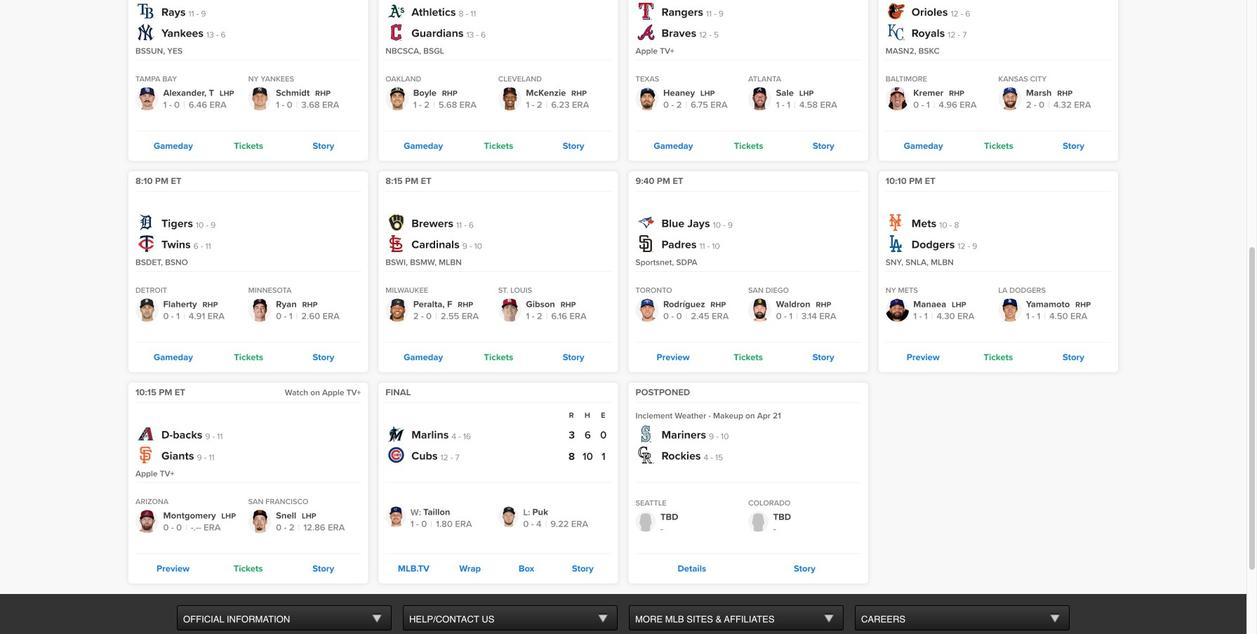 Task type: describe. For each thing, give the bounding box(es) containing it.
schmidt image
[[248, 87, 272, 110]]

d backs image
[[138, 426, 155, 442]]

kremer image
[[886, 87, 909, 110]]

guardians image
[[388, 24, 405, 41]]

gibson image
[[499, 299, 522, 322]]

sale image
[[749, 87, 772, 110]]

giants image
[[138, 447, 155, 464]]

marlins image
[[388, 426, 405, 442]]

flaherty image
[[136, 299, 159, 322]]

boyle image
[[386, 87, 409, 110]]

yankees image
[[138, 24, 155, 41]]

ryan image
[[248, 299, 272, 322]]

puk image
[[499, 507, 519, 527]]

cardinals image
[[388, 235, 405, 252]]

twins image
[[138, 235, 155, 252]]

dodgers image
[[888, 235, 905, 252]]

athletics image
[[388, 3, 405, 20]]

marsh image
[[999, 87, 1022, 110]]

mckenzie image
[[499, 87, 522, 110]]

tigers image
[[138, 214, 155, 231]]

heaney image
[[636, 87, 659, 110]]

rodríguez image
[[636, 299, 659, 322]]

rays image
[[138, 3, 155, 20]]

cubs image
[[388, 447, 405, 464]]



Task type: vqa. For each thing, say whether or not it's contained in the screenshot.
CONTACT US link
no



Task type: locate. For each thing, give the bounding box(es) containing it.
yamamoto image
[[999, 299, 1022, 322]]

padres image
[[638, 235, 655, 252]]

taillon image
[[386, 507, 406, 527]]

rockies image
[[638, 447, 655, 464]]

orioles image
[[888, 3, 905, 20]]

alexander, t image
[[136, 87, 159, 110]]

mets image
[[888, 214, 905, 231]]

blue jays image
[[638, 214, 655, 231]]

braves image
[[638, 24, 655, 41]]

snell image
[[248, 510, 272, 533]]

peralta, f image
[[386, 299, 409, 322]]

brewers image
[[388, 214, 405, 231]]

manaea image
[[886, 299, 909, 322]]

rangers image
[[638, 3, 655, 20]]

royals image
[[888, 24, 905, 41]]

montgomery image
[[136, 510, 159, 533]]

waldron image
[[749, 299, 772, 322]]

mariners image
[[638, 426, 655, 442]]



